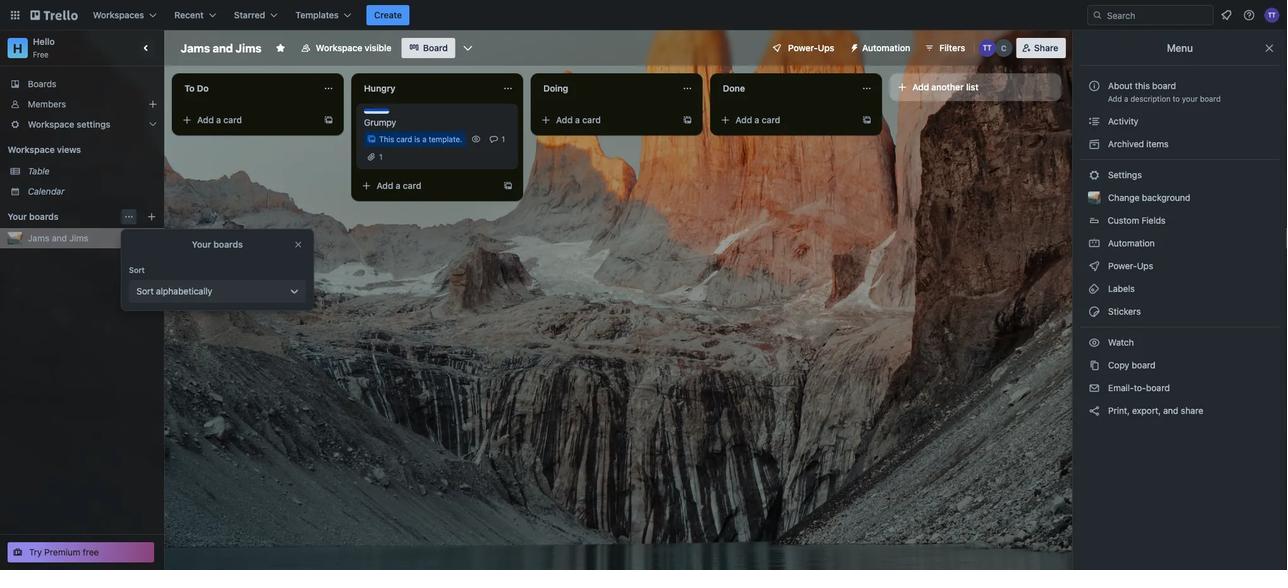 Task type: describe. For each thing, give the bounding box(es) containing it.
custom
[[1108, 215, 1140, 226]]

1 vertical spatial 1
[[379, 152, 383, 161]]

c
[[1001, 44, 1007, 52]]

back to home image
[[30, 5, 78, 25]]

sm image for settings
[[1088, 169, 1101, 181]]

jams and jims inside text field
[[181, 41, 262, 55]]

add another list
[[913, 82, 979, 92]]

card for doing
[[583, 115, 601, 125]]

calendar
[[28, 186, 64, 197]]

free
[[83, 547, 99, 558]]

try premium free button
[[8, 542, 154, 563]]

about this board add a description to your board
[[1108, 81, 1221, 103]]

template.
[[429, 135, 462, 143]]

sm image for automation
[[1088, 237, 1101, 250]]

starred
[[234, 10, 265, 20]]

workspace for workspace visible
[[316, 43, 363, 53]]

Board name text field
[[174, 38, 268, 58]]

add a card for to do
[[197, 115, 242, 125]]

this
[[379, 135, 394, 143]]

menu
[[1167, 42, 1194, 54]]

alphabetically
[[156, 286, 212, 296]]

stickers
[[1106, 306, 1141, 317]]

1 vertical spatial ups
[[1137, 261, 1154, 271]]

labels
[[1106, 283, 1135, 294]]

background
[[1142, 192, 1191, 203]]

1 vertical spatial power-
[[1109, 261, 1137, 271]]

1 horizontal spatial your boards
[[192, 239, 243, 250]]

workspace for workspace settings
[[28, 119, 74, 130]]

add board image
[[147, 212, 157, 222]]

description
[[1131, 94, 1171, 103]]

do
[[197, 83, 209, 94]]

custom fields
[[1108, 215, 1166, 226]]

and inside "link"
[[1164, 405, 1179, 416]]

1 horizontal spatial automation
[[1106, 238, 1155, 248]]

email-
[[1109, 383, 1134, 393]]

add a card button for to do
[[177, 110, 319, 130]]

add a card button for done
[[716, 110, 857, 130]]

jams and jims link
[[28, 232, 142, 245]]

0 vertical spatial your boards
[[8, 211, 59, 222]]

board up print, export, and share
[[1147, 383, 1170, 393]]

table link
[[28, 165, 157, 178]]

board right your
[[1200, 94, 1221, 103]]

create from template… image for done
[[862, 115, 872, 125]]

members link
[[0, 94, 164, 114]]

sm image for stickers
[[1088, 305, 1101, 318]]

sort for sort
[[129, 265, 145, 274]]

create
[[374, 10, 402, 20]]

members
[[28, 99, 66, 109]]

copy board link
[[1081, 355, 1280, 375]]

card for hungry
[[403, 180, 422, 191]]

automation link
[[1081, 233, 1280, 253]]

board
[[423, 43, 448, 53]]

power- inside button
[[788, 43, 818, 53]]

print,
[[1109, 405, 1130, 416]]

visible
[[365, 43, 392, 53]]

to
[[1173, 94, 1180, 103]]

boards
[[28, 79, 56, 89]]

is
[[415, 135, 420, 143]]

search image
[[1093, 10, 1103, 20]]

add left another
[[913, 82, 929, 92]]

settings
[[1106, 170, 1142, 180]]

Search field
[[1103, 6, 1214, 25]]

sm image for archived items
[[1088, 138, 1101, 150]]

add a card for done
[[736, 115, 781, 125]]

fields
[[1142, 215, 1166, 226]]

create from template… image for doing
[[683, 115, 693, 125]]

workspace navigation collapse icon image
[[138, 39, 155, 57]]

1 horizontal spatial power-ups
[[1106, 261, 1156, 271]]

about
[[1109, 81, 1133, 91]]

watch link
[[1081, 332, 1280, 353]]

terry turtle (terryturtle) image
[[1265, 8, 1280, 23]]

try
[[29, 547, 42, 558]]

0 horizontal spatial jams and jims
[[28, 233, 88, 243]]

premium
[[44, 547, 80, 558]]

create button
[[367, 5, 410, 25]]

share button
[[1017, 38, 1066, 58]]

to do
[[185, 83, 209, 94]]

sm image for power-ups
[[1088, 260, 1101, 272]]

primary element
[[0, 0, 1288, 30]]

1 vertical spatial jams
[[28, 233, 49, 243]]

change
[[1109, 192, 1140, 203]]

labels link
[[1081, 279, 1280, 299]]

this
[[1135, 81, 1150, 91]]

sm image for labels
[[1088, 283, 1101, 295]]

doing
[[544, 83, 568, 94]]

add for doing
[[556, 115, 573, 125]]

activity link
[[1081, 111, 1280, 131]]

add for done
[[736, 115, 752, 125]]

custom fields button
[[1081, 210, 1280, 231]]

a for hungry
[[396, 180, 401, 191]]

hello
[[33, 36, 55, 47]]

workspaces button
[[85, 5, 164, 25]]

power-ups button
[[763, 38, 842, 58]]

sm image for email-to-board
[[1088, 382, 1101, 394]]

close popover image
[[293, 240, 303, 250]]

change background
[[1106, 192, 1191, 203]]

archived
[[1109, 139, 1144, 149]]

grumpy
[[364, 117, 396, 128]]

table
[[28, 166, 50, 176]]

jims inside text field
[[236, 41, 262, 55]]

0 vertical spatial boards
[[29, 211, 59, 222]]

add a card button for hungry
[[357, 176, 498, 196]]

items
[[1147, 139, 1169, 149]]

Hungry text field
[[357, 78, 496, 99]]

print, export, and share
[[1106, 405, 1204, 416]]

automation inside button
[[863, 43, 911, 53]]

jams inside text field
[[181, 41, 210, 55]]

export,
[[1133, 405, 1161, 416]]

a for doing
[[575, 115, 580, 125]]

share
[[1035, 43, 1059, 53]]

grumpy link
[[364, 116, 511, 129]]



Task type: locate. For each thing, give the bounding box(es) containing it.
0 horizontal spatial automation
[[863, 43, 911, 53]]

add a card down do
[[197, 115, 242, 125]]

c button
[[995, 39, 1013, 57]]

workspace up table
[[8, 144, 55, 155]]

workspace visible button
[[293, 38, 399, 58]]

board up to
[[1153, 81, 1177, 91]]

your boards menu image
[[124, 212, 134, 222]]

2 vertical spatial and
[[1164, 405, 1179, 416]]

0 vertical spatial jams
[[181, 41, 210, 55]]

0 horizontal spatial create from template… image
[[324, 115, 334, 125]]

0 horizontal spatial jams
[[28, 233, 49, 243]]

1 vertical spatial workspace
[[28, 119, 74, 130]]

your boards down calendar
[[8, 211, 59, 222]]

0 horizontal spatial 1
[[379, 152, 383, 161]]

switch to… image
[[9, 9, 21, 21]]

add down about
[[1108, 94, 1123, 103]]

recent
[[174, 10, 204, 20]]

power-ups up done text field
[[788, 43, 835, 53]]

card for done
[[762, 115, 781, 125]]

add for to do
[[197, 115, 214, 125]]

0 horizontal spatial jims
[[69, 233, 88, 243]]

1 horizontal spatial jams and jims
[[181, 41, 262, 55]]

2 horizontal spatial and
[[1164, 405, 1179, 416]]

card down done text field
[[762, 115, 781, 125]]

add down done
[[736, 115, 752, 125]]

1 vertical spatial and
[[52, 233, 67, 243]]

share
[[1181, 405, 1204, 416]]

0 horizontal spatial power-ups
[[788, 43, 835, 53]]

automation down 'custom fields'
[[1106, 238, 1155, 248]]

sort left 'alphabetically'
[[137, 286, 154, 296]]

create from template… image for hungry
[[503, 181, 513, 191]]

2 vertical spatial workspace
[[8, 144, 55, 155]]

a down doing text box
[[575, 115, 580, 125]]

1 horizontal spatial power-
[[1109, 261, 1137, 271]]

card down is
[[403, 180, 422, 191]]

a down to do text field
[[216, 115, 221, 125]]

sm image
[[845, 38, 863, 56], [1088, 138, 1101, 150], [1088, 237, 1101, 250], [1088, 305, 1101, 318], [1088, 359, 1101, 372], [1088, 405, 1101, 417]]

ups left automation button
[[818, 43, 835, 53]]

2 create from template… image from the left
[[862, 115, 872, 125]]

0 vertical spatial ups
[[818, 43, 835, 53]]

h
[[13, 40, 22, 55]]

to-
[[1134, 383, 1147, 393]]

hungry
[[364, 83, 396, 94]]

workspace
[[316, 43, 363, 53], [28, 119, 74, 130], [8, 144, 55, 155]]

ups down automation link
[[1137, 261, 1154, 271]]

add a card button down doing text box
[[536, 110, 678, 130]]

jams
[[181, 41, 210, 55], [28, 233, 49, 243]]

star or unstar board image
[[276, 43, 286, 53]]

sm image inside "settings" link
[[1088, 169, 1101, 181]]

views
[[57, 144, 81, 155]]

add a card down this
[[377, 180, 422, 191]]

power-ups inside button
[[788, 43, 835, 53]]

power- up labels
[[1109, 261, 1137, 271]]

2 sm image from the top
[[1088, 169, 1101, 181]]

create from template… image for to do
[[324, 115, 334, 125]]

add a card for doing
[[556, 115, 601, 125]]

sm image for print, export, and share
[[1088, 405, 1101, 417]]

your boards up 'alphabetically'
[[192, 239, 243, 250]]

0 vertical spatial automation
[[863, 43, 911, 53]]

workspace settings button
[[0, 114, 164, 135]]

sm image inside automation button
[[845, 38, 863, 56]]

sm image inside copy board link
[[1088, 359, 1101, 372]]

1 down this
[[379, 152, 383, 161]]

add a card for hungry
[[377, 180, 422, 191]]

workspace visible
[[316, 43, 392, 53]]

and left share
[[1164, 405, 1179, 416]]

open information menu image
[[1243, 9, 1256, 21]]

print, export, and share link
[[1081, 401, 1280, 421]]

add a card button for doing
[[536, 110, 678, 130]]

0 horizontal spatial create from template… image
[[503, 181, 513, 191]]

sort
[[129, 265, 145, 274], [137, 286, 154, 296]]

sm image inside email-to-board link
[[1088, 382, 1101, 394]]

try premium free
[[29, 547, 99, 558]]

1 vertical spatial create from template… image
[[503, 181, 513, 191]]

sort up sort alphabetically
[[129, 265, 145, 274]]

card left is
[[397, 135, 412, 143]]

0 vertical spatial workspace
[[316, 43, 363, 53]]

settings
[[77, 119, 111, 130]]

automation left "filters" button
[[863, 43, 911, 53]]

sm image inside archived items link
[[1088, 138, 1101, 150]]

another
[[932, 82, 964, 92]]

jims down the your boards with 1 items element
[[69, 233, 88, 243]]

0 vertical spatial power-ups
[[788, 43, 835, 53]]

this card is a template.
[[379, 135, 462, 143]]

5 sm image from the top
[[1088, 336, 1101, 349]]

filters button
[[921, 38, 969, 58]]

ups inside button
[[818, 43, 835, 53]]

automation button
[[845, 38, 918, 58]]

1 horizontal spatial your
[[192, 239, 211, 250]]

templates button
[[288, 5, 359, 25]]

add a card button down to do text field
[[177, 110, 319, 130]]

card down doing text box
[[583, 115, 601, 125]]

add a card
[[197, 115, 242, 125], [556, 115, 601, 125], [736, 115, 781, 125], [377, 180, 422, 191]]

1 horizontal spatial create from template… image
[[683, 115, 693, 125]]

h link
[[8, 38, 28, 58]]

jams and jims
[[181, 41, 262, 55], [28, 233, 88, 243]]

6 sm image from the top
[[1088, 382, 1101, 394]]

workspace down members
[[28, 119, 74, 130]]

sm image inside labels link
[[1088, 283, 1101, 295]]

1 vertical spatial your boards
[[192, 239, 243, 250]]

and
[[213, 41, 233, 55], [52, 233, 67, 243], [1164, 405, 1179, 416]]

1 vertical spatial sort
[[137, 286, 154, 296]]

add for hungry
[[377, 180, 393, 191]]

To Do text field
[[177, 78, 316, 99]]

change background link
[[1081, 188, 1280, 208]]

0 vertical spatial create from template… image
[[683, 115, 693, 125]]

1 vertical spatial boards
[[213, 239, 243, 250]]

sm image for activity
[[1088, 115, 1101, 128]]

add a card button down done text field
[[716, 110, 857, 130]]

and down the your boards with 1 items element
[[52, 233, 67, 243]]

3 sm image from the top
[[1088, 260, 1101, 272]]

board
[[1153, 81, 1177, 91], [1200, 94, 1221, 103], [1132, 360, 1156, 370], [1147, 383, 1170, 393]]

and down the recent dropdown button
[[213, 41, 233, 55]]

0 vertical spatial 1
[[502, 135, 505, 143]]

jams down the recent dropdown button
[[181, 41, 210, 55]]

sm image inside automation link
[[1088, 237, 1101, 250]]

workspaces
[[93, 10, 144, 20]]

0 horizontal spatial boards
[[29, 211, 59, 222]]

sort for sort alphabetically
[[137, 286, 154, 296]]

1 horizontal spatial 1
[[502, 135, 505, 143]]

1 horizontal spatial create from template… image
[[862, 115, 872, 125]]

sort alphabetically
[[137, 286, 212, 296]]

Done text field
[[716, 78, 855, 99]]

1 horizontal spatial jims
[[236, 41, 262, 55]]

add a card down doing
[[556, 115, 601, 125]]

1 vertical spatial automation
[[1106, 238, 1155, 248]]

jams and jims down the your boards with 1 items element
[[28, 233, 88, 243]]

1 horizontal spatial jams
[[181, 41, 210, 55]]

workspace inside workspace visible button
[[316, 43, 363, 53]]

create from template… image
[[324, 115, 334, 125], [862, 115, 872, 125]]

chestercheeetah (chestercheeetah) image
[[995, 39, 1013, 57]]

0 horizontal spatial power-
[[788, 43, 818, 53]]

filters
[[940, 43, 966, 53]]

calendar link
[[28, 185, 157, 198]]

0 vertical spatial jams and jims
[[181, 41, 262, 55]]

workspace down templates dropdown button
[[316, 43, 363, 53]]

1 right template.
[[502, 135, 505, 143]]

customize views image
[[462, 42, 475, 54]]

add down do
[[197, 115, 214, 125]]

power- up done text field
[[788, 43, 818, 53]]

a down done text field
[[755, 115, 760, 125]]

add down this
[[377, 180, 393, 191]]

sm image for watch
[[1088, 336, 1101, 349]]

0 vertical spatial jims
[[236, 41, 262, 55]]

jams and jims down the recent dropdown button
[[181, 41, 262, 55]]

0 vertical spatial sort
[[129, 265, 145, 274]]

hello link
[[33, 36, 55, 47]]

1 vertical spatial jims
[[69, 233, 88, 243]]

1 sm image from the top
[[1088, 115, 1101, 128]]

add a card button
[[177, 110, 319, 130], [536, 110, 678, 130], [716, 110, 857, 130], [357, 176, 498, 196]]

workspace for workspace views
[[8, 144, 55, 155]]

jims left star or unstar board image
[[236, 41, 262, 55]]

1 vertical spatial power-ups
[[1106, 261, 1156, 271]]

list
[[967, 82, 979, 92]]

card for to do
[[223, 115, 242, 125]]

0 horizontal spatial and
[[52, 233, 67, 243]]

1 horizontal spatial and
[[213, 41, 233, 55]]

free
[[33, 50, 49, 59]]

a for to do
[[216, 115, 221, 125]]

a inside "about this board add a description to your board"
[[1125, 94, 1129, 103]]

workspace views
[[8, 144, 81, 155]]

jams down the your boards with 1 items element
[[28, 233, 49, 243]]

power-ups
[[788, 43, 835, 53], [1106, 261, 1156, 271]]

sm image inside 'print, export, and share' "link"
[[1088, 405, 1101, 417]]

1 horizontal spatial boards
[[213, 239, 243, 250]]

a down about
[[1125, 94, 1129, 103]]

create from template… image
[[683, 115, 693, 125], [503, 181, 513, 191]]

to
[[185, 83, 195, 94]]

copy
[[1109, 360, 1130, 370]]

stickers link
[[1081, 302, 1280, 322]]

terry turtle (terryturtle) image
[[979, 39, 997, 57]]

0 vertical spatial and
[[213, 41, 233, 55]]

card down to do text field
[[223, 115, 242, 125]]

copy board
[[1106, 360, 1156, 370]]

and inside text field
[[213, 41, 233, 55]]

1 vertical spatial jams and jims
[[28, 233, 88, 243]]

sm image inside stickers link
[[1088, 305, 1101, 318]]

workspace inside workspace settings dropdown button
[[28, 119, 74, 130]]

power-ups link
[[1081, 256, 1280, 276]]

sm image
[[1088, 115, 1101, 128], [1088, 169, 1101, 181], [1088, 260, 1101, 272], [1088, 283, 1101, 295], [1088, 336, 1101, 349], [1088, 382, 1101, 394]]

a for done
[[755, 115, 760, 125]]

board link
[[402, 38, 456, 58]]

jims
[[236, 41, 262, 55], [69, 233, 88, 243]]

automation
[[863, 43, 911, 53], [1106, 238, 1155, 248]]

sm image inside activity link
[[1088, 115, 1101, 128]]

0 vertical spatial power-
[[788, 43, 818, 53]]

1
[[502, 135, 505, 143], [379, 152, 383, 161]]

workspace settings
[[28, 119, 111, 130]]

0 notifications image
[[1219, 8, 1234, 23]]

add
[[913, 82, 929, 92], [1108, 94, 1123, 103], [197, 115, 214, 125], [556, 115, 573, 125], [736, 115, 752, 125], [377, 180, 393, 191]]

a right is
[[422, 135, 427, 143]]

Doing text field
[[536, 78, 675, 99]]

boards link
[[0, 74, 164, 94]]

add a card button down this card is a template. at the top of the page
[[357, 176, 498, 196]]

0 vertical spatial your
[[8, 211, 27, 222]]

sm image inside watch link
[[1088, 336, 1101, 349]]

email-to-board
[[1106, 383, 1170, 393]]

4 sm image from the top
[[1088, 283, 1101, 295]]

your
[[1183, 94, 1198, 103]]

add a card down done
[[736, 115, 781, 125]]

your boards
[[8, 211, 59, 222], [192, 239, 243, 250]]

settings link
[[1081, 165, 1280, 185]]

0 horizontal spatial your
[[8, 211, 27, 222]]

boards
[[29, 211, 59, 222], [213, 239, 243, 250]]

add down doing
[[556, 115, 573, 125]]

your boards with 1 items element
[[8, 209, 118, 224]]

0 horizontal spatial your boards
[[8, 211, 59, 222]]

color: blue, title: none image
[[364, 109, 389, 114]]

archived items link
[[1081, 134, 1280, 154]]

done
[[723, 83, 745, 94]]

a down this card is a template. at the top of the page
[[396, 180, 401, 191]]

starred button
[[226, 5, 286, 25]]

1 vertical spatial your
[[192, 239, 211, 250]]

sm image inside power-ups link
[[1088, 260, 1101, 272]]

1 create from template… image from the left
[[324, 115, 334, 125]]

archived items
[[1106, 139, 1169, 149]]

activity
[[1106, 116, 1139, 126]]

watch
[[1106, 337, 1137, 348]]

power-ups up labels
[[1106, 261, 1156, 271]]

0 horizontal spatial ups
[[818, 43, 835, 53]]

email-to-board link
[[1081, 378, 1280, 398]]

card
[[223, 115, 242, 125], [583, 115, 601, 125], [762, 115, 781, 125], [397, 135, 412, 143], [403, 180, 422, 191]]

add inside "about this board add a description to your board"
[[1108, 94, 1123, 103]]

add another list button
[[890, 73, 1062, 101]]

sm image for copy board
[[1088, 359, 1101, 372]]

board up to-
[[1132, 360, 1156, 370]]

1 horizontal spatial ups
[[1137, 261, 1154, 271]]



Task type: vqa. For each thing, say whether or not it's contained in the screenshot.
SEARCH text field
no



